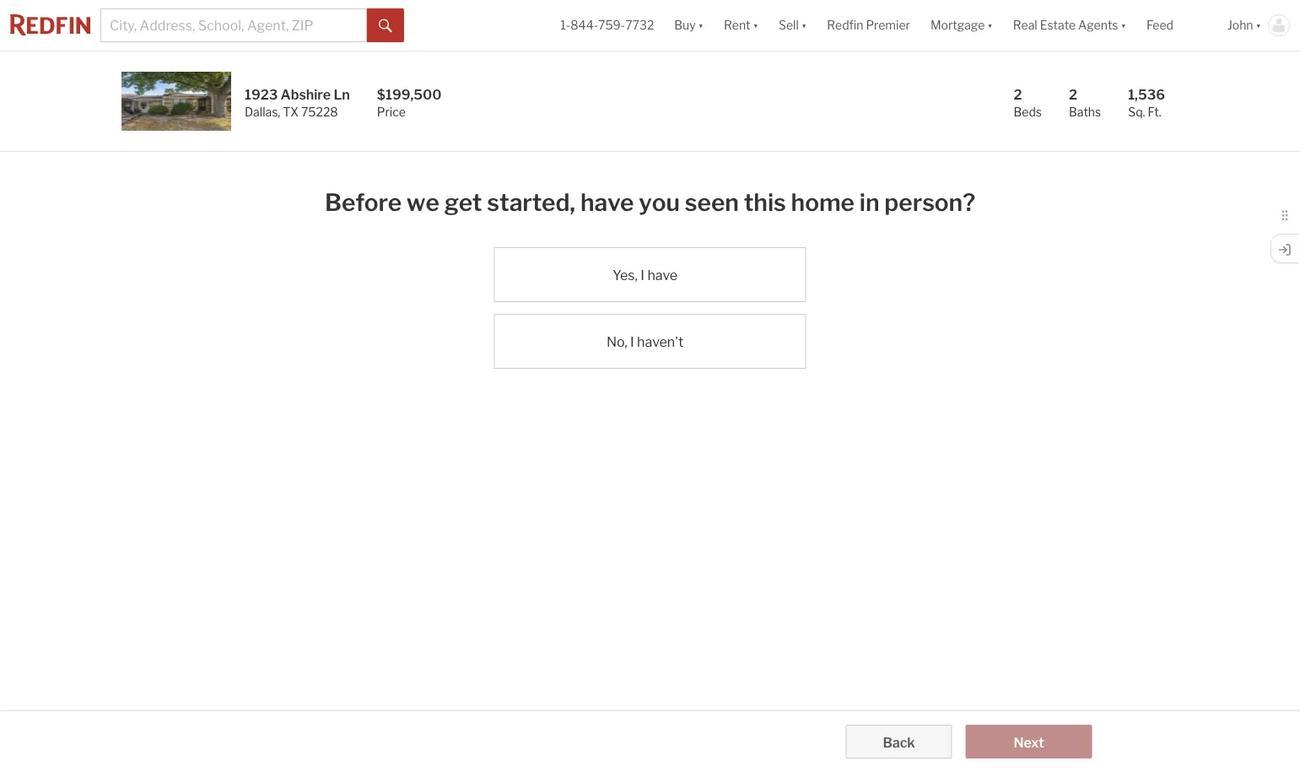 Task type: describe. For each thing, give the bounding box(es) containing it.
1923
[[245, 86, 278, 103]]

759-
[[598, 18, 625, 32]]

before we get started, have you seen this home in person?. required field. element
[[325, 179, 975, 220]]

this
[[744, 188, 786, 217]]

sell ▾ button
[[779, 0, 807, 51]]

2 baths
[[1069, 86, 1101, 119]]

,
[[278, 105, 280, 119]]

john
[[1228, 18, 1254, 32]]

get
[[444, 188, 482, 217]]

▾ for mortgage ▾
[[988, 18, 993, 32]]

price
[[377, 105, 406, 119]]

1-844-759-7732 link
[[561, 18, 654, 32]]

before we get started, have you seen this home in person?
[[325, 188, 975, 217]]

1923 abshire ln dallas , tx 75228
[[245, 86, 350, 119]]

2 for 2 baths
[[1069, 86, 1078, 103]]

next
[[1014, 734, 1044, 751]]

mortgage
[[931, 18, 985, 32]]

real estate agents ▾ link
[[1013, 0, 1126, 51]]

844-
[[571, 18, 598, 32]]

1,536
[[1128, 86, 1165, 103]]

1 vertical spatial have
[[648, 267, 678, 284]]

no, i haven't
[[607, 334, 684, 350]]

feed
[[1147, 18, 1174, 32]]

person?
[[885, 188, 975, 217]]

buy ▾ button
[[674, 0, 704, 51]]

seen
[[685, 188, 739, 217]]

real estate agents ▾ button
[[1003, 0, 1137, 51]]

before
[[325, 188, 402, 217]]

estate
[[1040, 18, 1076, 32]]

no,
[[607, 334, 627, 350]]

mortgage ▾ button
[[920, 0, 1003, 51]]

feed button
[[1137, 0, 1218, 51]]

rent ▾
[[724, 18, 759, 32]]

buy ▾
[[674, 18, 704, 32]]

you
[[639, 188, 680, 217]]

sell ▾ button
[[769, 0, 817, 51]]

back button
[[846, 725, 952, 759]]

City, Address, School, Agent, ZIP search field
[[100, 8, 367, 42]]

rent ▾ button
[[714, 0, 769, 51]]

tx
[[283, 105, 299, 119]]

1-844-759-7732
[[561, 18, 654, 32]]

premier
[[866, 18, 910, 32]]

0 horizontal spatial have
[[580, 188, 634, 217]]

we
[[407, 188, 440, 217]]

$199,500 price
[[377, 86, 442, 119]]

baths
[[1069, 105, 1101, 119]]

redfin premier button
[[817, 0, 920, 51]]

dallas
[[245, 105, 278, 119]]

sell ▾
[[779, 18, 807, 32]]



Task type: vqa. For each thing, say whether or not it's contained in the screenshot.
&
no



Task type: locate. For each thing, give the bounding box(es) containing it.
john ▾
[[1228, 18, 1261, 32]]

2 up baths
[[1069, 86, 1078, 103]]

next button
[[966, 725, 1092, 759]]

1 horizontal spatial have
[[648, 267, 678, 284]]

2 ▾ from the left
[[753, 18, 759, 32]]

2
[[1014, 86, 1022, 103], [1069, 86, 1078, 103]]

▾ for buy ▾
[[698, 18, 704, 32]]

have right yes,
[[648, 267, 678, 284]]

4 ▾ from the left
[[988, 18, 993, 32]]

yes,
[[613, 267, 638, 284]]

agents
[[1078, 18, 1118, 32]]

i right no,
[[630, 334, 634, 350]]

2 up beds
[[1014, 86, 1022, 103]]

▾ for rent ▾
[[753, 18, 759, 32]]

real
[[1013, 18, 1038, 32]]

have
[[580, 188, 634, 217], [648, 267, 678, 284]]

2 inside 2 beds
[[1014, 86, 1022, 103]]

1-
[[561, 18, 571, 32]]

7732
[[625, 18, 654, 32]]

home
[[791, 188, 855, 217]]

have left you
[[580, 188, 634, 217]]

1 horizontal spatial i
[[641, 267, 645, 284]]

sell
[[779, 18, 799, 32]]

haven't
[[637, 334, 684, 350]]

5 ▾ from the left
[[1121, 18, 1126, 32]]

buy ▾ button
[[664, 0, 714, 51]]

i for haven't
[[630, 334, 634, 350]]

back
[[883, 734, 915, 751]]

in
[[860, 188, 880, 217]]

i right yes,
[[641, 267, 645, 284]]

▾ right sell
[[801, 18, 807, 32]]

mortgage ▾ button
[[931, 0, 993, 51]]

redfin premier
[[827, 18, 910, 32]]

▾ right mortgage
[[988, 18, 993, 32]]

0 horizontal spatial 2
[[1014, 86, 1022, 103]]

submit search image
[[379, 19, 392, 33]]

ln
[[334, 86, 350, 103]]

ft.
[[1148, 105, 1162, 119]]

yes, i have
[[613, 267, 678, 284]]

beds
[[1014, 105, 1042, 119]]

75228
[[301, 105, 338, 119]]

real estate agents ▾
[[1013, 18, 1126, 32]]

rent
[[724, 18, 751, 32]]

▾
[[698, 18, 704, 32], [753, 18, 759, 32], [801, 18, 807, 32], [988, 18, 993, 32], [1121, 18, 1126, 32], [1256, 18, 1261, 32]]

0 vertical spatial i
[[641, 267, 645, 284]]

1 horizontal spatial 2
[[1069, 86, 1078, 103]]

1 2 from the left
[[1014, 86, 1022, 103]]

▾ for john ▾
[[1256, 18, 1261, 32]]

1 ▾ from the left
[[698, 18, 704, 32]]

i for have
[[641, 267, 645, 284]]

buy
[[674, 18, 696, 32]]

2 2 from the left
[[1069, 86, 1078, 103]]

▾ right rent
[[753, 18, 759, 32]]

▾ right agents
[[1121, 18, 1126, 32]]

abshire
[[281, 86, 331, 103]]

▾ for sell ▾
[[801, 18, 807, 32]]

$199,500
[[377, 86, 442, 103]]

redfin
[[827, 18, 864, 32]]

▾ right john
[[1256, 18, 1261, 32]]

▾ right buy
[[698, 18, 704, 32]]

0 horizontal spatial i
[[630, 334, 634, 350]]

sq.
[[1128, 105, 1145, 119]]

1 vertical spatial i
[[630, 334, 634, 350]]

6 ▾ from the left
[[1256, 18, 1261, 32]]

1,536 sq. ft.
[[1128, 86, 1165, 119]]

mortgage ▾
[[931, 18, 993, 32]]

0 vertical spatial have
[[580, 188, 634, 217]]

2 inside 2 baths
[[1069, 86, 1078, 103]]

started,
[[487, 188, 576, 217]]

rent ▾ button
[[724, 0, 759, 51]]

3 ▾ from the left
[[801, 18, 807, 32]]

2 beds
[[1014, 86, 1042, 119]]

i
[[641, 267, 645, 284], [630, 334, 634, 350]]

2 for 2 beds
[[1014, 86, 1022, 103]]



